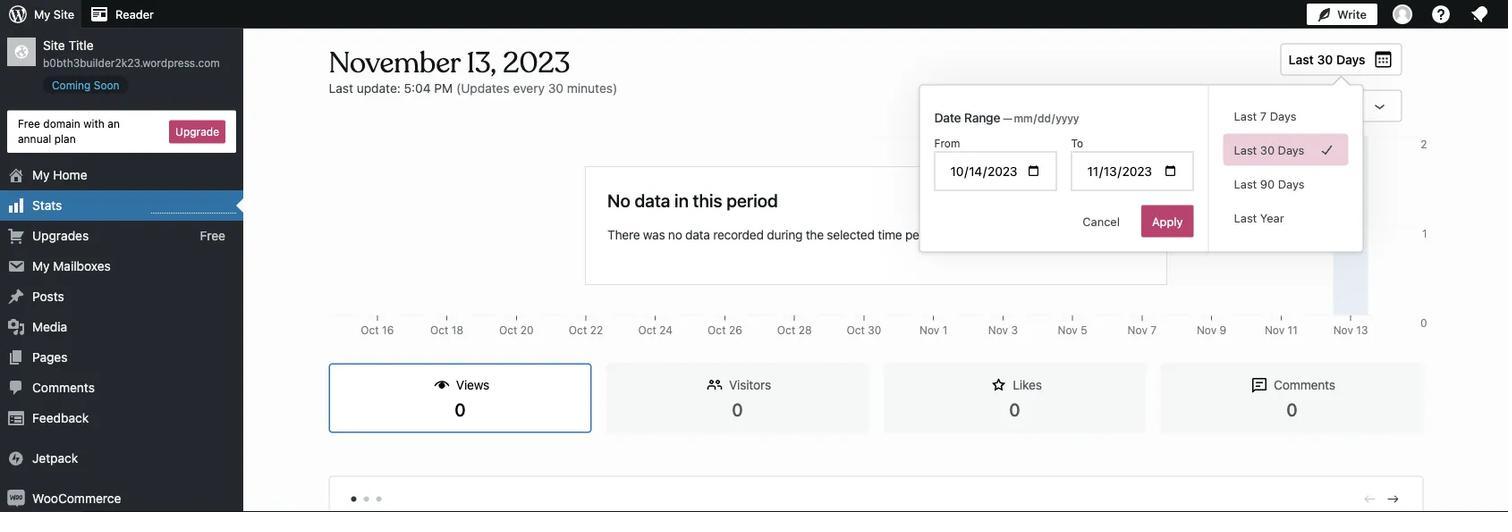 Task type: vqa. For each thing, say whether or not it's contained in the screenshot.
THE 'ADD'
no



Task type: locate. For each thing, give the bounding box(es) containing it.
oct 30
[[847, 324, 882, 337]]

—
[[1003, 112, 1012, 124]]

0 right 13
[[1421, 317, 1427, 330]]

my left reader link
[[34, 8, 50, 21]]

site inside "site title b0bth3builder2k23.wordpress.com"
[[43, 38, 65, 53]]

0 vertical spatial 100,000
[[1386, 138, 1427, 151]]

oct left 28
[[777, 324, 796, 337]]

0 inside 100,000 2 1 0
[[1421, 317, 1427, 330]]

free up annual plan at top
[[18, 118, 40, 130]]

img image inside woocommerce link
[[7, 490, 25, 508]]

0 for comments 0
[[1287, 399, 1298, 420]]

data
[[635, 190, 670, 211], [685, 228, 710, 242]]

comments up "feedback"
[[32, 381, 95, 396]]

None checkbox
[[1089, 97, 1107, 115]]

free inside free domain with an annual plan
[[18, 118, 40, 130]]

0 horizontal spatial 7
[[1151, 324, 1157, 337]]

1 horizontal spatial 7
[[1260, 109, 1267, 123]]

1 vertical spatial last 30 days
[[1234, 143, 1305, 157]]

0 down visitors
[[732, 399, 743, 420]]

nov for nov 11
[[1265, 324, 1285, 337]]

0 down 11
[[1287, 399, 1298, 420]]

data left in
[[635, 190, 670, 211]]

30 inside november 13, 2023 last update: 5:04 pm (updates every 30 minutes)
[[548, 81, 564, 95]]

manage your notifications image
[[1469, 4, 1490, 25]]

8 oct from the left
[[847, 324, 865, 337]]

4 oct from the left
[[569, 324, 587, 337]]

6 nov from the left
[[1265, 324, 1285, 337]]

0 vertical spatial 7
[[1260, 109, 1267, 123]]

last 30 days button
[[1281, 43, 1402, 76], [1223, 134, 1349, 166]]

stats link
[[0, 191, 243, 221]]

oct left 16
[[361, 324, 379, 337]]

2 vertical spatial my
[[32, 259, 50, 274]]

0 inside the views 0
[[455, 399, 466, 420]]

visitors 0
[[729, 378, 771, 420]]

3
[[1011, 324, 1018, 337]]

1 horizontal spatial 1
[[1422, 228, 1427, 240]]

reader link
[[81, 0, 161, 29]]

last
[[1289, 52, 1314, 67], [329, 81, 353, 95], [1234, 109, 1257, 123], [1234, 143, 1257, 157], [1234, 177, 1257, 191], [1234, 211, 1257, 225]]

posts link
[[0, 282, 243, 312]]

1 vertical spatial 1
[[943, 324, 948, 337]]

2 time from the left
[[1082, 228, 1107, 242]]

woocommerce
[[32, 492, 121, 506]]

1 vertical spatial views
[[456, 378, 490, 393]]

views for views
[[1033, 98, 1068, 112]]

oct for oct 20
[[499, 324, 517, 337]]

my site
[[34, 8, 74, 21]]

3 nov from the left
[[1058, 324, 1078, 337]]

last left update:
[[329, 81, 353, 95]]

13
[[1357, 324, 1368, 337]]

media link
[[0, 312, 243, 343]]

nov left 3 on the right bottom of page
[[988, 324, 1008, 337]]

oct left 22
[[569, 324, 587, 337]]

b0bth3builder2k23.wordpress.com
[[43, 57, 220, 69]]

30 down 'write' 'link'
[[1317, 52, 1333, 67]]

oct left the 20
[[499, 324, 517, 337]]

img image left jetpack
[[7, 450, 25, 468]]

last 30 days button down last 7 days button
[[1223, 134, 1349, 166]]

my
[[34, 8, 50, 21], [32, 168, 50, 183], [32, 259, 50, 274]]

nov for nov 3
[[988, 324, 1008, 337]]

time
[[878, 228, 902, 242], [1082, 228, 1107, 242]]

2
[[1421, 138, 1427, 151]]

oct left the 26
[[708, 324, 726, 337]]

oct for oct 22
[[569, 324, 587, 337]]

oct for oct 26
[[708, 324, 726, 337]]

4 nov from the left
[[1128, 324, 1148, 337]]

oct 22
[[569, 324, 603, 337]]

0 down 18
[[455, 399, 466, 420]]

upgrades
[[32, 229, 89, 243]]

1 horizontal spatial time
[[1082, 228, 1107, 242]]

views
[[1033, 98, 1068, 112], [456, 378, 490, 393]]

0 horizontal spatial time
[[878, 228, 902, 242]]

my for my mailboxes
[[32, 259, 50, 274]]

1 vertical spatial my
[[32, 168, 50, 183]]

1 horizontal spatial free
[[200, 229, 225, 243]]

100,000 for 100,000 2 1 0
[[1386, 138, 1427, 151]]

7 oct from the left
[[777, 324, 796, 337]]

img image inside jetpack link
[[7, 450, 25, 468]]

None date field
[[1012, 109, 1107, 127]]

img image
[[7, 450, 25, 468], [7, 490, 25, 508]]

oct 20
[[499, 324, 534, 337]]

site inside 'link'
[[54, 8, 74, 21]]

last for last 90 days button
[[1234, 177, 1257, 191]]

feedback
[[32, 411, 89, 426]]

nov left 11
[[1265, 324, 1285, 337]]

days right 90
[[1278, 177, 1305, 191]]

comments for comments
[[32, 381, 95, 396]]

the
[[806, 228, 824, 242]]

views inside the views 0
[[456, 378, 490, 393]]

nov 5
[[1058, 324, 1088, 337]]

nov left 9
[[1197, 324, 1217, 337]]

oct
[[361, 324, 379, 337], [430, 324, 449, 337], [499, 324, 517, 337], [569, 324, 587, 337], [638, 324, 657, 337], [708, 324, 726, 337], [777, 324, 796, 337], [847, 324, 865, 337]]

date range tooltip
[[910, 76, 1364, 253]]

30 up 90
[[1260, 143, 1275, 157]]

2 img image from the top
[[7, 490, 25, 508]]

highest hourly views 0 image
[[151, 202, 236, 214]]

year
[[1260, 211, 1284, 225]]

5 oct from the left
[[638, 324, 657, 337]]

0 vertical spatial views
[[1033, 98, 1068, 112]]

oct left 24
[[638, 324, 657, 337]]

1 vertical spatial last 30 days button
[[1223, 134, 1349, 166]]

nov left 13
[[1334, 324, 1354, 337]]

my for my site
[[34, 8, 50, 21]]

1 vertical spatial img image
[[7, 490, 25, 508]]

0 vertical spatial free
[[18, 118, 40, 130]]

oct for oct 18
[[430, 324, 449, 337]]

days up last 90 days button
[[1270, 109, 1297, 123]]

upgrade button
[[169, 120, 225, 143]]

coming
[[52, 79, 91, 91]]

last left 90
[[1234, 177, 1257, 191]]

last year
[[1234, 211, 1284, 225]]

30 right the every
[[548, 81, 564, 95]]

5
[[1081, 324, 1088, 337]]

write
[[1337, 8, 1367, 21]]

comments
[[1274, 378, 1336, 393], [32, 381, 95, 396]]

to
[[1071, 137, 1083, 150]]

november
[[329, 45, 460, 81]]

30 left "nov 1"
[[868, 324, 882, 337]]

last left the year
[[1234, 211, 1257, 225]]

0 for likes 0
[[1009, 399, 1021, 420]]

16
[[382, 324, 394, 337]]

nov
[[920, 324, 940, 337], [988, 324, 1008, 337], [1058, 324, 1078, 337], [1128, 324, 1148, 337], [1197, 324, 1217, 337], [1265, 324, 1285, 337], [1334, 324, 1354, 337]]

last year button
[[1223, 202, 1349, 234]]

2 oct from the left
[[430, 324, 449, 337]]

last up last 90 days
[[1234, 109, 1257, 123]]

days inside button
[[1270, 109, 1297, 123]]

oct right 28
[[847, 324, 865, 337]]

mailboxes
[[53, 259, 111, 274]]

data right no
[[685, 228, 710, 242]]

img image left woocommerce
[[7, 490, 25, 508]]

previous image
[[1362, 491, 1378, 508]]

views down 18
[[456, 378, 490, 393]]

7 left nov 9
[[1151, 324, 1157, 337]]

5 nov from the left
[[1197, 324, 1217, 337]]

comments down 11
[[1274, 378, 1336, 393]]

free down highest hourly views 0 image
[[200, 229, 225, 243]]

last 7 days button
[[1223, 100, 1349, 132]]

woocommerce link
[[0, 484, 243, 513]]

1 horizontal spatial comments
[[1274, 378, 1336, 393]]

site left title
[[43, 38, 65, 53]]

img image for jetpack
[[7, 450, 25, 468]]

comments for comments 0
[[1274, 378, 1336, 393]]

2 100,000 from the top
[[1386, 324, 1427, 337]]

views right —
[[1033, 98, 1068, 112]]

time left period.
[[878, 228, 902, 242]]

7 inside button
[[1260, 109, 1267, 123]]

annual plan
[[18, 133, 76, 145]]

0 down 'likes'
[[1009, 399, 1021, 420]]

oct left 18
[[430, 324, 449, 337]]

nov left "5"
[[1058, 324, 1078, 337]]

0 horizontal spatial 1
[[943, 324, 948, 337]]

site up title
[[54, 8, 74, 21]]

1 vertical spatial site
[[43, 38, 65, 53]]

my up posts
[[32, 259, 50, 274]]

last 90 days
[[1234, 177, 1305, 191]]

apply button
[[1142, 205, 1194, 238]]

nov 9
[[1197, 324, 1227, 337]]

90
[[1260, 177, 1275, 191]]

nov right "5"
[[1128, 324, 1148, 337]]

1 vertical spatial data
[[685, 228, 710, 242]]

7 nov from the left
[[1334, 324, 1354, 337]]

1 vertical spatial 100,000
[[1386, 324, 1427, 337]]

0 inside comments 0
[[1287, 399, 1298, 420]]

my left home
[[32, 168, 50, 183]]

To date field
[[1071, 152, 1194, 191]]

my mailboxes
[[32, 259, 111, 274]]

oct 18
[[430, 324, 463, 337]]

1 img image from the top
[[7, 450, 25, 468]]

0 vertical spatial img image
[[7, 450, 25, 468]]

1 horizontal spatial views
[[1033, 98, 1068, 112]]

this
[[693, 190, 722, 211]]

30 inside date range tooltip
[[1260, 143, 1275, 157]]

last down last 7 days at the top
[[1234, 143, 1257, 157]]

days inside button
[[1278, 177, 1305, 191]]

free
[[18, 118, 40, 130], [200, 229, 225, 243]]

last 30 days button down 'write' 'link'
[[1281, 43, 1402, 76]]

last 30 days down 'write' 'link'
[[1289, 52, 1366, 67]]

1 nov from the left
[[920, 324, 940, 337]]

3 oct from the left
[[499, 324, 517, 337]]

1 100,000 from the top
[[1386, 138, 1427, 151]]

site
[[54, 8, 74, 21], [43, 38, 65, 53]]

different
[[1032, 228, 1079, 242]]

1 oct from the left
[[361, 324, 379, 337]]

oct 16
[[361, 324, 394, 337]]

last 30 days up last 90 days
[[1234, 143, 1305, 157]]

feedback link
[[0, 404, 243, 434]]

views 0
[[455, 378, 490, 420]]

0 horizontal spatial comments
[[32, 381, 95, 396]]

nov right oct 30
[[920, 324, 940, 337]]

soon
[[94, 79, 120, 91]]

title
[[68, 38, 94, 53]]

last 30 days button inside date range tooltip
[[1223, 134, 1349, 166]]

help image
[[1431, 4, 1452, 25]]

0 vertical spatial site
[[54, 8, 74, 21]]

likes
[[1013, 378, 1042, 393]]

0 vertical spatial 1
[[1422, 228, 1427, 240]]

0 vertical spatial my
[[34, 8, 50, 21]]

0 inside likes 0
[[1009, 399, 1021, 420]]

2 nov from the left
[[988, 324, 1008, 337]]

1 horizontal spatial data
[[685, 228, 710, 242]]

20
[[520, 324, 534, 337]]

oct for oct 24
[[638, 324, 657, 337]]

0 inside visitors 0
[[732, 399, 743, 420]]

1 vertical spatial free
[[200, 229, 225, 243]]

0 vertical spatial data
[[635, 190, 670, 211]]

days
[[1337, 52, 1366, 67], [1270, 109, 1297, 123], [1278, 143, 1305, 157], [1278, 177, 1305, 191]]

9
[[1220, 324, 1227, 337]]

7 up 90
[[1260, 109, 1267, 123]]

6 oct from the left
[[708, 324, 726, 337]]

time left range.
[[1082, 228, 1107, 242]]

oct 28
[[777, 324, 812, 337]]

0 horizontal spatial views
[[456, 378, 490, 393]]

nov for nov 9
[[1197, 324, 1217, 337]]

last inside button
[[1234, 109, 1257, 123]]

range.
[[1110, 228, 1145, 242]]

1 inside 100,000 2 1 0
[[1422, 228, 1427, 240]]

7 for last
[[1260, 109, 1267, 123]]

0 horizontal spatial free
[[18, 118, 40, 130]]

1 vertical spatial 7
[[1151, 324, 1157, 337]]



Task type: describe. For each thing, give the bounding box(es) containing it.
last for last year button
[[1234, 211, 1257, 225]]

nov for nov 1
[[920, 324, 940, 337]]

24
[[660, 324, 673, 337]]

reader
[[115, 8, 154, 21]]

next image
[[1385, 491, 1401, 508]]

range
[[964, 110, 1000, 125]]

26
[[729, 324, 742, 337]]

oct for oct 30
[[847, 324, 865, 337]]

stats
[[32, 198, 62, 213]]

date range —
[[934, 110, 1012, 125]]

domain
[[43, 118, 80, 130]]

days down write
[[1337, 52, 1366, 67]]

nov for nov 7
[[1128, 324, 1148, 337]]

last 30 days inside date range tooltip
[[1234, 143, 1305, 157]]

7 for nov
[[1151, 324, 1157, 337]]

free for free domain with an annual plan
[[18, 118, 40, 130]]

pager controls element
[[330, 477, 1423, 513]]

try
[[948, 228, 965, 242]]

recorded
[[713, 228, 764, 242]]

last for last 30 days button inside date range tooltip
[[1234, 143, 1257, 157]]

img image for woocommerce
[[7, 490, 25, 508]]

selecting
[[968, 228, 1019, 242]]

28
[[799, 324, 812, 337]]

5:04
[[404, 81, 431, 95]]

11
[[1288, 324, 1298, 337]]

views for views 0
[[456, 378, 490, 393]]

22
[[590, 324, 603, 337]]

during
[[767, 228, 803, 242]]

was
[[643, 228, 665, 242]]

date
[[934, 110, 961, 125]]

november 13, 2023 last update: 5:04 pm (updates every 30 minutes)
[[329, 45, 617, 95]]

oct 24
[[638, 324, 673, 337]]

site title b0bth3builder2k23.wordpress.com
[[43, 38, 220, 69]]

nov for nov 5
[[1058, 324, 1078, 337]]

2023
[[503, 45, 570, 81]]

with
[[83, 118, 105, 130]]

nov 13
[[1334, 324, 1368, 337]]

nov for nov 13
[[1334, 324, 1354, 337]]

100,000 for 100,000
[[1386, 324, 1427, 337]]

my for my home
[[32, 168, 50, 183]]

comments 0
[[1274, 378, 1336, 420]]

coming soon
[[52, 79, 120, 91]]

selected
[[827, 228, 875, 242]]

0 for views 0
[[455, 399, 466, 420]]

my site link
[[0, 0, 81, 29]]

no
[[608, 190, 630, 211]]

last up last 7 days button
[[1289, 52, 1314, 67]]

in
[[675, 190, 689, 211]]

last inside november 13, 2023 last update: 5:04 pm (updates every 30 minutes)
[[329, 81, 353, 95]]

posts
[[32, 289, 64, 304]]

media
[[32, 320, 67, 335]]

minutes)
[[567, 81, 617, 95]]

cancel
[[1083, 215, 1120, 228]]

from
[[934, 137, 960, 150]]

my home
[[32, 168, 87, 183]]

upgrade
[[175, 126, 219, 138]]

free for free
[[200, 229, 225, 243]]

comments link
[[0, 373, 243, 404]]

pages
[[32, 350, 68, 365]]

0 for visitors 0
[[732, 399, 743, 420]]

oct for oct 16
[[361, 324, 379, 337]]

every
[[513, 81, 545, 95]]

oct 26
[[708, 324, 742, 337]]

my home link
[[0, 160, 243, 191]]

apply
[[1152, 215, 1183, 228]]

visitors
[[729, 378, 771, 393]]

pm
[[434, 81, 453, 95]]

nov 3
[[988, 324, 1018, 337]]

last for last 7 days button
[[1234, 109, 1257, 123]]

free domain with an annual plan
[[18, 118, 120, 145]]

13,
[[467, 45, 497, 81]]

likes 0
[[1009, 378, 1042, 420]]

oct for oct 28
[[777, 324, 796, 337]]

cancel button
[[1072, 205, 1131, 238]]

write link
[[1307, 0, 1378, 29]]

jetpack link
[[0, 444, 243, 474]]

there was no data recorded during the selected time period. try selecting a different time range.
[[608, 228, 1145, 242]]

no
[[668, 228, 682, 242]]

From date field
[[934, 152, 1057, 191]]

my profile image
[[1393, 4, 1413, 24]]

last 90 days button
[[1223, 168, 1349, 200]]

my mailboxes link
[[0, 251, 243, 282]]

an
[[108, 118, 120, 130]]

1 time from the left
[[878, 228, 902, 242]]

18
[[452, 324, 463, 337]]

0 vertical spatial last 30 days
[[1289, 52, 1366, 67]]

a
[[1022, 228, 1029, 242]]

0 vertical spatial last 30 days button
[[1281, 43, 1402, 76]]

100,000 2 1 0
[[1386, 138, 1427, 330]]

jetpack
[[32, 451, 78, 466]]

0 horizontal spatial data
[[635, 190, 670, 211]]

no data in this period
[[608, 190, 778, 211]]

pages link
[[0, 343, 243, 373]]

days down last 7 days button
[[1278, 143, 1305, 157]]

last 7 days
[[1234, 109, 1297, 123]]

period.
[[905, 228, 944, 242]]



